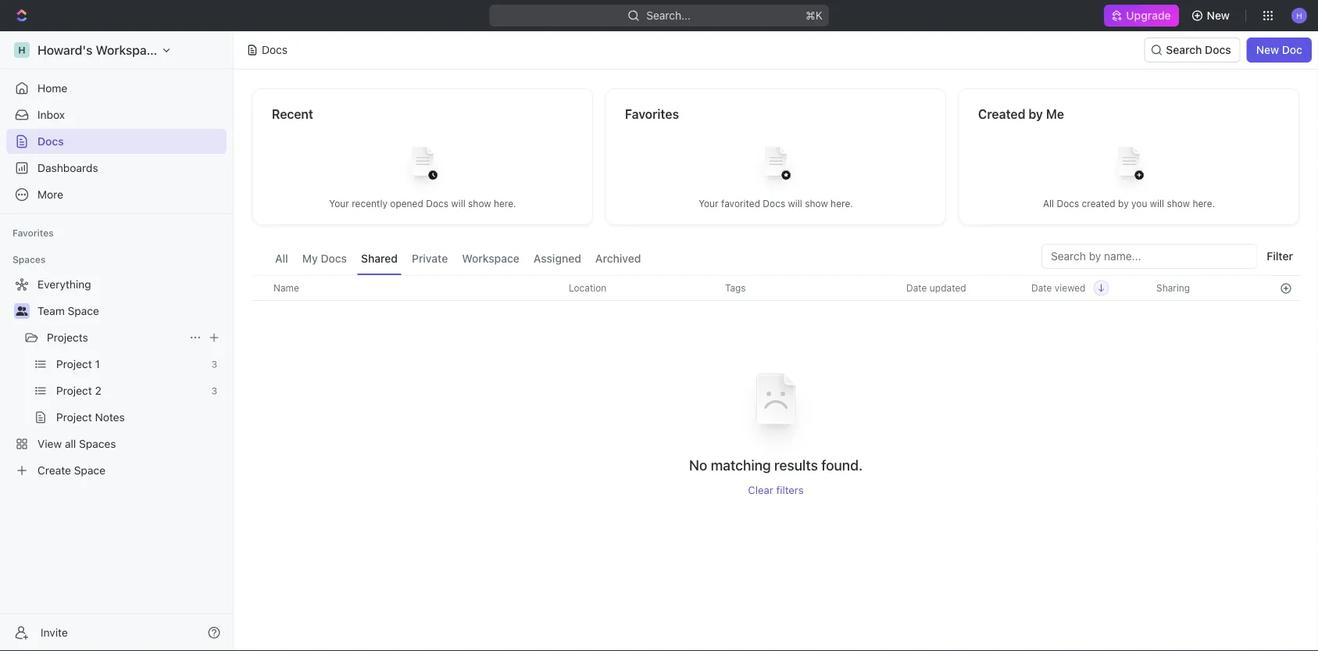 Task type: vqa. For each thing, say whether or not it's contained in the screenshot.


Task type: describe. For each thing, give the bounding box(es) containing it.
filters
[[777, 484, 804, 496]]

invite
[[41, 626, 68, 639]]

dashboards link
[[6, 156, 227, 181]]

more button
[[6, 182, 227, 207]]

shared
[[361, 252, 398, 265]]

inbox link
[[6, 102, 227, 127]]

new doc
[[1257, 43, 1303, 56]]

docs left created
[[1057, 198, 1080, 209]]

3 here. from the left
[[1193, 198, 1216, 209]]

project for project notes
[[56, 411, 92, 424]]

archived
[[596, 252, 641, 265]]

name
[[274, 283, 299, 294]]

team space
[[38, 305, 99, 317]]

new doc button
[[1248, 38, 1313, 63]]

your for favorites
[[699, 198, 719, 209]]

clear
[[748, 484, 774, 496]]

notes
[[95, 411, 125, 424]]

upgrade link
[[1105, 5, 1179, 27]]

results
[[775, 457, 818, 473]]

no data image
[[729, 353, 823, 456]]

created
[[979, 107, 1026, 122]]

0 vertical spatial by
[[1029, 107, 1044, 122]]

filter
[[1268, 250, 1294, 263]]

docs right opened on the top of the page
[[426, 198, 449, 209]]

1 show from the left
[[468, 198, 491, 209]]

docs inside sidebar navigation
[[38, 135, 64, 148]]

project for project 1
[[56, 358, 92, 371]]

h button
[[1288, 3, 1313, 28]]

date updated button
[[898, 276, 976, 300]]

dashboards
[[38, 161, 98, 174]]

inbox
[[38, 108, 65, 121]]

filter button
[[1261, 244, 1300, 269]]

2 will from the left
[[788, 198, 803, 209]]

2
[[95, 384, 102, 397]]

howard's workspace
[[38, 43, 161, 57]]

project 2 link
[[56, 378, 205, 403]]

search
[[1167, 43, 1203, 56]]

my
[[302, 252, 318, 265]]

shared button
[[357, 244, 402, 275]]

1 horizontal spatial spaces
[[79, 437, 116, 450]]

workspace inside sidebar navigation
[[96, 43, 161, 57]]

view all spaces link
[[6, 432, 224, 457]]

no matching results found. table
[[253, 275, 1300, 496]]

upgrade
[[1127, 9, 1172, 22]]

h inside h dropdown button
[[1297, 11, 1303, 20]]

assigned
[[534, 252, 582, 265]]

favorites button
[[6, 224, 60, 242]]

project notes
[[56, 411, 125, 424]]

my docs
[[302, 252, 347, 265]]

favorites inside favorites button
[[13, 228, 54, 238]]

doc
[[1283, 43, 1303, 56]]

howard's workspace, , element
[[14, 42, 30, 58]]

no created by me docs image
[[1098, 135, 1161, 197]]

private
[[412, 252, 448, 265]]

home link
[[6, 76, 227, 101]]

tags
[[726, 283, 746, 294]]

0 vertical spatial favorites
[[625, 107, 679, 122]]

created by me
[[979, 107, 1065, 122]]

no
[[689, 457, 708, 473]]

no recent docs image
[[392, 135, 454, 197]]

all button
[[271, 244, 292, 275]]

clear filters
[[748, 484, 804, 496]]

Search by name... text field
[[1052, 245, 1249, 268]]

archived button
[[592, 244, 645, 275]]

row containing name
[[253, 275, 1300, 301]]

everything link
[[6, 272, 224, 297]]

docs right favorited
[[763, 198, 786, 209]]

no matching results found.
[[689, 457, 863, 473]]

date viewed button
[[1023, 276, 1110, 300]]

date for date updated
[[907, 283, 928, 294]]

create space link
[[6, 458, 224, 483]]

my docs button
[[298, 244, 351, 275]]

project 1
[[56, 358, 100, 371]]

docs up recent in the top of the page
[[262, 43, 288, 56]]

opened
[[390, 198, 424, 209]]

howard's
[[38, 43, 93, 57]]

create
[[38, 464, 71, 477]]

your recently opened docs will show here.
[[329, 198, 517, 209]]

workspace inside button
[[462, 252, 520, 265]]

2 here. from the left
[[831, 198, 854, 209]]

no favorited docs image
[[745, 135, 808, 197]]



Task type: locate. For each thing, give the bounding box(es) containing it.
date left the "updated"
[[907, 283, 928, 294]]

favorited
[[722, 198, 761, 209]]

search docs
[[1167, 43, 1232, 56]]

team space link
[[38, 299, 224, 324]]

docs right my
[[321, 252, 347, 265]]

0 horizontal spatial all
[[275, 252, 288, 265]]

⌘k
[[806, 9, 823, 22]]

workspace button
[[458, 244, 524, 275]]

workspace right private
[[462, 252, 520, 265]]

0 horizontal spatial workspace
[[96, 43, 161, 57]]

0 horizontal spatial h
[[18, 45, 26, 56]]

0 vertical spatial h
[[1297, 11, 1303, 20]]

all left created
[[1044, 198, 1055, 209]]

will right opened on the top of the page
[[451, 198, 466, 209]]

1 horizontal spatial all
[[1044, 198, 1055, 209]]

date inside "button"
[[1032, 283, 1053, 294]]

search docs button
[[1145, 38, 1241, 63]]

2 date from the left
[[1032, 283, 1053, 294]]

1 horizontal spatial workspace
[[462, 252, 520, 265]]

tree inside sidebar navigation
[[6, 272, 227, 483]]

3 will from the left
[[1151, 198, 1165, 209]]

0 vertical spatial space
[[68, 305, 99, 317]]

found.
[[822, 457, 863, 473]]

will
[[451, 198, 466, 209], [788, 198, 803, 209], [1151, 198, 1165, 209]]

sharing
[[1157, 283, 1191, 294]]

1 horizontal spatial here.
[[831, 198, 854, 209]]

assigned button
[[530, 244, 586, 275]]

new up search docs
[[1208, 9, 1231, 22]]

project
[[56, 358, 92, 371], [56, 384, 92, 397], [56, 411, 92, 424]]

view
[[38, 437, 62, 450]]

spaces
[[13, 254, 46, 265], [79, 437, 116, 450]]

by
[[1029, 107, 1044, 122], [1119, 198, 1129, 209]]

1 vertical spatial by
[[1119, 198, 1129, 209]]

sidebar navigation
[[0, 31, 237, 651]]

docs link
[[6, 129, 227, 154]]

0 horizontal spatial by
[[1029, 107, 1044, 122]]

2 horizontal spatial show
[[1168, 198, 1191, 209]]

your for recent
[[329, 198, 349, 209]]

1 vertical spatial all
[[275, 252, 288, 265]]

date updated
[[907, 283, 967, 294]]

2 horizontal spatial here.
[[1193, 198, 1216, 209]]

date for date viewed
[[1032, 283, 1053, 294]]

0 horizontal spatial date
[[907, 283, 928, 294]]

filter button
[[1261, 244, 1300, 269]]

projects link
[[47, 325, 183, 350]]

0 vertical spatial spaces
[[13, 254, 46, 265]]

recent
[[272, 107, 313, 122]]

0 horizontal spatial will
[[451, 198, 466, 209]]

workspace up home "link"
[[96, 43, 161, 57]]

show right the you
[[1168, 198, 1191, 209]]

matching
[[711, 457, 771, 473]]

0 vertical spatial 3
[[211, 359, 217, 370]]

search...
[[647, 9, 691, 22]]

0 vertical spatial workspace
[[96, 43, 161, 57]]

docs right search
[[1206, 43, 1232, 56]]

2 3 from the top
[[211, 385, 217, 396]]

projects
[[47, 331, 88, 344]]

date left the viewed in the top of the page
[[1032, 283, 1053, 294]]

project left 2
[[56, 384, 92, 397]]

workspace
[[96, 43, 161, 57], [462, 252, 520, 265]]

1 project from the top
[[56, 358, 92, 371]]

everything
[[38, 278, 91, 291]]

1 vertical spatial 3
[[211, 385, 217, 396]]

new for new doc
[[1257, 43, 1280, 56]]

tree
[[6, 272, 227, 483]]

no matching results found. row
[[253, 353, 1300, 496]]

will down the no favorited docs image
[[788, 198, 803, 209]]

docs
[[262, 43, 288, 56], [1206, 43, 1232, 56], [38, 135, 64, 148], [426, 198, 449, 209], [763, 198, 786, 209], [1057, 198, 1080, 209], [321, 252, 347, 265]]

1
[[95, 358, 100, 371]]

1 vertical spatial space
[[74, 464, 106, 477]]

h
[[1297, 11, 1303, 20], [18, 45, 26, 56]]

0 horizontal spatial here.
[[494, 198, 517, 209]]

project 2
[[56, 384, 102, 397]]

row
[[253, 275, 1300, 301]]

your left recently
[[329, 198, 349, 209]]

1 horizontal spatial will
[[788, 198, 803, 209]]

team
[[38, 305, 65, 317]]

2 your from the left
[[699, 198, 719, 209]]

you
[[1132, 198, 1148, 209]]

all for all docs created by you will show here.
[[1044, 198, 1055, 209]]

3 for 2
[[211, 385, 217, 396]]

1 horizontal spatial h
[[1297, 11, 1303, 20]]

h up doc
[[1297, 11, 1303, 20]]

updated
[[930, 283, 967, 294]]

by left the you
[[1119, 198, 1129, 209]]

1 horizontal spatial favorites
[[625, 107, 679, 122]]

space
[[68, 305, 99, 317], [74, 464, 106, 477]]

1 will from the left
[[451, 198, 466, 209]]

1 horizontal spatial by
[[1119, 198, 1129, 209]]

0 horizontal spatial new
[[1208, 9, 1231, 22]]

new button
[[1186, 3, 1240, 28]]

space down view all spaces
[[74, 464, 106, 477]]

show down the no favorited docs image
[[805, 198, 829, 209]]

space for create space
[[74, 464, 106, 477]]

0 vertical spatial new
[[1208, 9, 1231, 22]]

show up workspace button
[[468, 198, 491, 209]]

your left favorited
[[699, 198, 719, 209]]

project left 1
[[56, 358, 92, 371]]

will right the you
[[1151, 198, 1165, 209]]

0 horizontal spatial favorites
[[13, 228, 54, 238]]

0 vertical spatial project
[[56, 358, 92, 371]]

3
[[211, 359, 217, 370], [211, 385, 217, 396]]

clear filters button
[[748, 484, 804, 496]]

docs down inbox
[[38, 135, 64, 148]]

new
[[1208, 9, 1231, 22], [1257, 43, 1280, 56]]

all left my
[[275, 252, 288, 265]]

your favorited docs will show here.
[[699, 198, 854, 209]]

1 here. from the left
[[494, 198, 517, 209]]

tab list containing all
[[271, 244, 645, 275]]

create space
[[38, 464, 106, 477]]

2 project from the top
[[56, 384, 92, 397]]

tree containing everything
[[6, 272, 227, 483]]

more
[[38, 188, 63, 201]]

location
[[569, 283, 607, 294]]

new left doc
[[1257, 43, 1280, 56]]

docs inside button
[[1206, 43, 1232, 56]]

1 horizontal spatial new
[[1257, 43, 1280, 56]]

0 horizontal spatial your
[[329, 198, 349, 209]]

tab list
[[271, 244, 645, 275]]

favorites
[[625, 107, 679, 122], [13, 228, 54, 238]]

1 horizontal spatial date
[[1032, 283, 1053, 294]]

recently
[[352, 198, 388, 209]]

1 vertical spatial h
[[18, 45, 26, 56]]

0 vertical spatial all
[[1044, 198, 1055, 209]]

project for project 2
[[56, 384, 92, 397]]

3 for 1
[[211, 359, 217, 370]]

3 show from the left
[[1168, 198, 1191, 209]]

1 vertical spatial project
[[56, 384, 92, 397]]

1 your from the left
[[329, 198, 349, 209]]

here.
[[494, 198, 517, 209], [831, 198, 854, 209], [1193, 198, 1216, 209]]

h left howard's
[[18, 45, 26, 56]]

1 3 from the top
[[211, 359, 217, 370]]

all for all
[[275, 252, 288, 265]]

project up view all spaces
[[56, 411, 92, 424]]

0 horizontal spatial show
[[468, 198, 491, 209]]

1 vertical spatial spaces
[[79, 437, 116, 450]]

new for new
[[1208, 9, 1231, 22]]

project notes link
[[56, 405, 224, 430]]

me
[[1047, 107, 1065, 122]]

1 vertical spatial favorites
[[13, 228, 54, 238]]

0 horizontal spatial spaces
[[13, 254, 46, 265]]

all docs created by you will show here.
[[1044, 198, 1216, 209]]

spaces down favorites button
[[13, 254, 46, 265]]

by left me
[[1029, 107, 1044, 122]]

docs inside "button"
[[321, 252, 347, 265]]

project 1 link
[[56, 352, 205, 377]]

private button
[[408, 244, 452, 275]]

spaces right all
[[79, 437, 116, 450]]

view all spaces
[[38, 437, 116, 450]]

space for team space
[[68, 305, 99, 317]]

user group image
[[16, 306, 28, 316]]

your
[[329, 198, 349, 209], [699, 198, 719, 209]]

1 vertical spatial new
[[1257, 43, 1280, 56]]

1 horizontal spatial show
[[805, 198, 829, 209]]

all inside button
[[275, 252, 288, 265]]

date inside button
[[907, 283, 928, 294]]

1 vertical spatial workspace
[[462, 252, 520, 265]]

date viewed
[[1032, 283, 1086, 294]]

home
[[38, 82, 67, 95]]

all
[[65, 437, 76, 450]]

h inside howard's workspace, , element
[[18, 45, 26, 56]]

viewed
[[1055, 283, 1086, 294]]

2 vertical spatial project
[[56, 411, 92, 424]]

date
[[907, 283, 928, 294], [1032, 283, 1053, 294]]

space up projects
[[68, 305, 99, 317]]

2 horizontal spatial will
[[1151, 198, 1165, 209]]

created
[[1082, 198, 1116, 209]]

1 horizontal spatial your
[[699, 198, 719, 209]]

2 show from the left
[[805, 198, 829, 209]]

3 project from the top
[[56, 411, 92, 424]]

1 date from the left
[[907, 283, 928, 294]]



